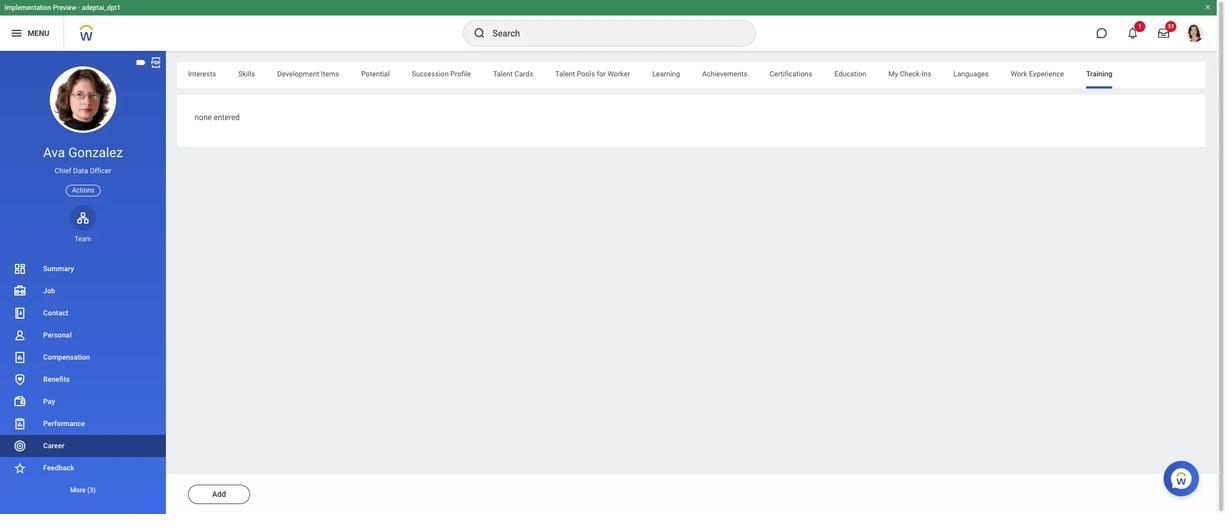 Task type: describe. For each thing, give the bounding box(es) containing it.
menu button
[[0, 15, 64, 51]]

career
[[43, 442, 64, 450]]

-
[[78, 4, 80, 12]]

career link
[[0, 435, 166, 457]]

potential
[[361, 70, 390, 78]]

development items
[[277, 70, 339, 78]]

interests
[[188, 70, 216, 78]]

my check-ins
[[889, 70, 932, 78]]

implementation preview -   adeptai_dpt1
[[4, 4, 121, 12]]

succession profile
[[412, 70, 471, 78]]

tag image
[[135, 56, 147, 69]]

my
[[889, 70, 899, 78]]

summary
[[43, 265, 74, 273]]

team ava gonzalez element
[[70, 235, 96, 243]]

view team image
[[76, 211, 90, 225]]

chief
[[55, 167, 71, 175]]

job image
[[13, 284, 27, 298]]

navigation pane region
[[0, 51, 166, 514]]

work experience
[[1011, 70, 1065, 78]]

ava gonzalez
[[43, 145, 123, 160]]

add
[[212, 490, 226, 499]]

entered
[[214, 113, 240, 122]]

gonzalez
[[68, 145, 123, 160]]

33 button
[[1152, 21, 1177, 45]]

1
[[1139, 23, 1142, 29]]

more (3) button
[[0, 479, 166, 501]]

personal image
[[13, 329, 27, 342]]

cards
[[515, 70, 534, 78]]

talent for talent pools for worker
[[556, 70, 575, 78]]

achievements
[[703, 70, 748, 78]]

performance link
[[0, 413, 166, 435]]

job
[[43, 287, 55, 295]]

team
[[75, 235, 91, 243]]

summary link
[[0, 258, 166, 280]]

worker
[[608, 70, 631, 78]]

development
[[277, 70, 319, 78]]

check-
[[900, 70, 922, 78]]

team link
[[70, 205, 96, 243]]

none
[[195, 113, 212, 122]]

pay
[[43, 397, 55, 406]]

none entered
[[195, 113, 240, 122]]

profile logan mcneil image
[[1187, 24, 1204, 44]]

tab list containing interests
[[177, 62, 1206, 89]]

more (3)
[[70, 486, 96, 494]]

Search Workday  search field
[[493, 21, 733, 45]]

contact link
[[0, 302, 166, 324]]

search image
[[473, 27, 486, 40]]

ava
[[43, 145, 65, 160]]

notifications large image
[[1128, 28, 1139, 39]]

close environment banner image
[[1205, 4, 1212, 11]]

performance
[[43, 419, 85, 428]]

experience
[[1030, 70, 1065, 78]]

items
[[321, 70, 339, 78]]

feedback link
[[0, 457, 166, 479]]

menu
[[28, 29, 49, 37]]



Task type: locate. For each thing, give the bounding box(es) containing it.
education
[[835, 70, 867, 78]]

contact
[[43, 309, 68, 317]]

compensation image
[[13, 351, 27, 364]]

feedback
[[43, 464, 74, 472]]

33
[[1168, 23, 1175, 29]]

skills
[[238, 70, 255, 78]]

certifications
[[770, 70, 813, 78]]

benefits image
[[13, 373, 27, 386]]

compensation
[[43, 353, 90, 361]]

2 talent from the left
[[556, 70, 575, 78]]

succession
[[412, 70, 449, 78]]

inbox large image
[[1159, 28, 1170, 39]]

preview
[[53, 4, 76, 12]]

more (3) button
[[0, 484, 166, 497]]

feedback image
[[13, 462, 27, 475]]

contact image
[[13, 307, 27, 320]]

talent pools for worker
[[556, 70, 631, 78]]

for
[[597, 70, 606, 78]]

1 button
[[1121, 21, 1146, 45]]

view printable version (pdf) image
[[150, 56, 162, 69]]

benefits
[[43, 375, 70, 384]]

personal
[[43, 331, 72, 339]]

1 talent from the left
[[493, 70, 513, 78]]

data
[[73, 167, 88, 175]]

career image
[[13, 439, 27, 453]]

list containing summary
[[0, 258, 166, 501]]

talent cards
[[493, 70, 534, 78]]

job link
[[0, 280, 166, 302]]

pay image
[[13, 395, 27, 408]]

add button
[[188, 485, 250, 504]]

implementation
[[4, 4, 51, 12]]

work
[[1011, 70, 1028, 78]]

list
[[0, 258, 166, 501]]

tab list
[[177, 62, 1206, 89]]

actions button
[[66, 185, 101, 196]]

training
[[1087, 70, 1113, 78]]

more
[[70, 486, 86, 494]]

adeptai_dpt1
[[82, 4, 121, 12]]

chief data officer
[[55, 167, 111, 175]]

actions
[[72, 186, 95, 194]]

ins
[[922, 70, 932, 78]]

talent
[[493, 70, 513, 78], [556, 70, 575, 78]]

talent left cards
[[493, 70, 513, 78]]

performance image
[[13, 417, 27, 431]]

1 horizontal spatial talent
[[556, 70, 575, 78]]

justify image
[[10, 27, 23, 40]]

learning
[[653, 70, 680, 78]]

(3)
[[87, 486, 96, 494]]

personal link
[[0, 324, 166, 346]]

pools
[[577, 70, 595, 78]]

talent left pools
[[556, 70, 575, 78]]

summary image
[[13, 262, 27, 276]]

talent for talent cards
[[493, 70, 513, 78]]

pay link
[[0, 391, 166, 413]]

profile
[[451, 70, 471, 78]]

0 horizontal spatial talent
[[493, 70, 513, 78]]

menu banner
[[0, 0, 1217, 51]]

officer
[[90, 167, 111, 175]]

compensation link
[[0, 346, 166, 369]]

languages
[[954, 70, 989, 78]]

benefits link
[[0, 369, 166, 391]]



Task type: vqa. For each thing, say whether or not it's contained in the screenshot.
Cards
yes



